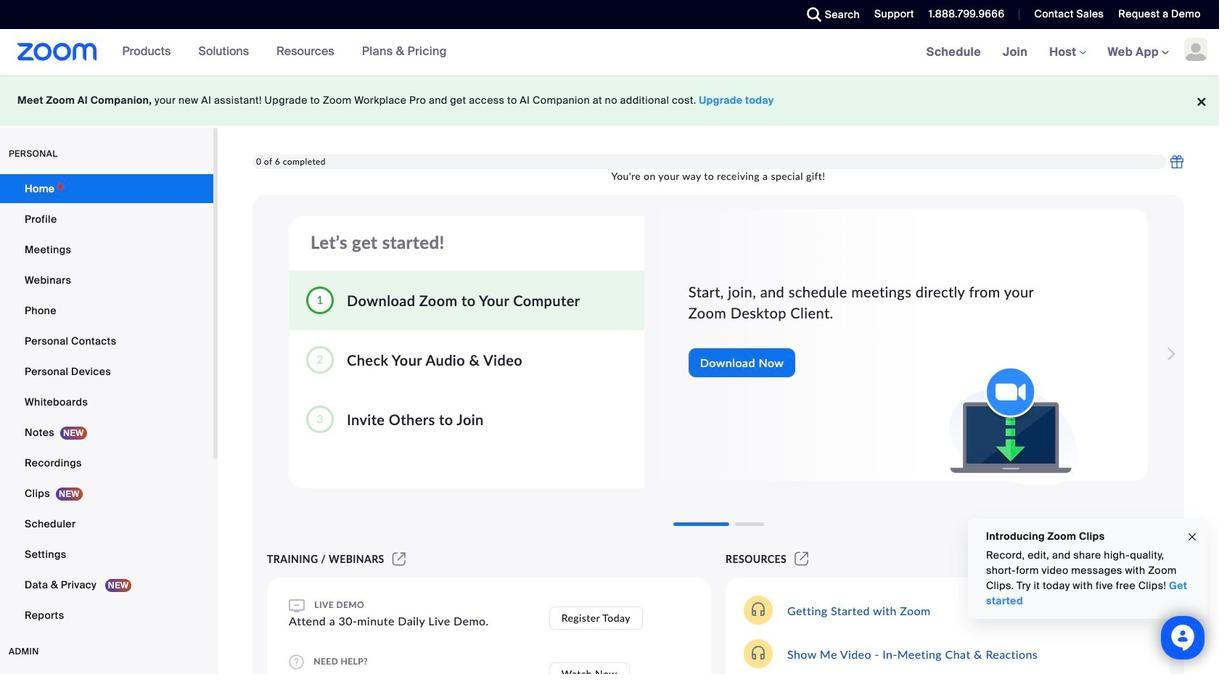 Task type: locate. For each thing, give the bounding box(es) containing it.
footer
[[0, 76, 1220, 126]]

banner
[[0, 29, 1220, 76]]

personal menu menu
[[0, 174, 213, 632]]

close image
[[1187, 529, 1199, 546]]

window new image
[[390, 553, 408, 566]]



Task type: vqa. For each thing, say whether or not it's contained in the screenshot.
the left 'window new' image
yes



Task type: describe. For each thing, give the bounding box(es) containing it.
window new image
[[793, 553, 811, 566]]

product information navigation
[[112, 29, 458, 76]]

meetings navigation
[[916, 29, 1220, 76]]

zoom logo image
[[17, 43, 97, 61]]

profile picture image
[[1185, 38, 1208, 61]]

next image
[[1160, 340, 1180, 369]]



